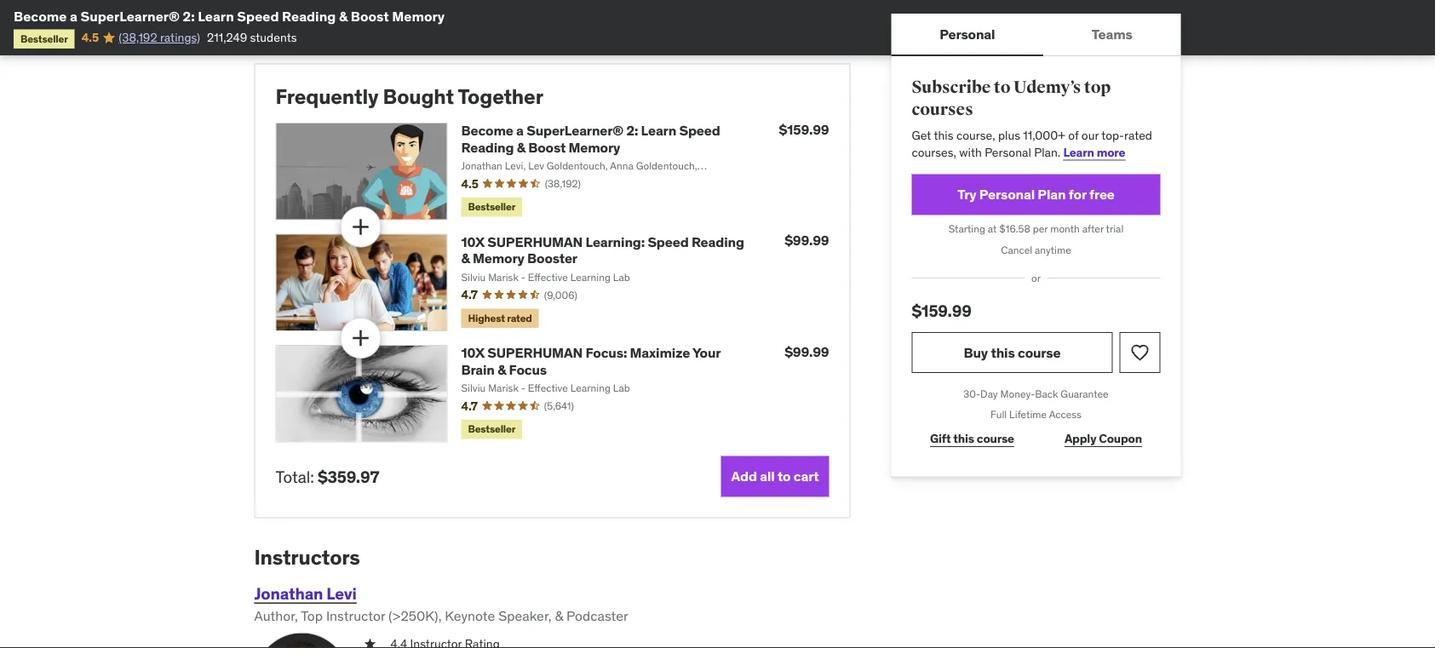 Task type: describe. For each thing, give the bounding box(es) containing it.
personal inside "get this course, plus 11,000+ of our top-rated courses, with personal plan."
[[985, 144, 1032, 160]]

add all to cart
[[732, 468, 819, 485]]

tab list containing personal
[[892, 14, 1182, 56]]

money-
[[1001, 387, 1036, 400]]

anna
[[610, 159, 634, 173]]

1 vertical spatial rated
[[507, 312, 532, 325]]

& inside jonathan levi author, top instructor (>250k), keynote speaker, & podcaster
[[555, 607, 563, 625]]

add all to cart button
[[721, 456, 830, 497]]

personal inside 'link'
[[980, 186, 1035, 203]]

9006 reviews element
[[544, 288, 578, 302]]

1 vertical spatial $159.99
[[912, 300, 972, 321]]

our
[[1082, 128, 1099, 143]]

highest rated
[[468, 312, 532, 325]]

learn for become a superlearner® 2: learn speed reading & boost memory
[[198, 7, 234, 25]]

apply coupon
[[1065, 431, 1143, 447]]

full
[[991, 408, 1007, 422]]

effective for focus
[[528, 382, 568, 395]]

& inside 10x superhuman focus: maximize your brain & focus silviu marisk - effective learning lab
[[498, 361, 506, 378]]

plan
[[1038, 186, 1066, 203]]

(9,006)
[[544, 288, 578, 301]]

superhuman for focus
[[488, 344, 583, 362]]

after
[[1083, 222, 1104, 236]]

a for become a superlearner® 2: learn speed reading & boost memory jonathan levi, lev goldentouch, anna goldentouch, superhuman academy®
[[516, 122, 524, 139]]

per
[[1033, 222, 1048, 236]]

reading inside 10x superhuman learning: speed reading & memory booster silviu marisk - effective learning lab
[[692, 233, 745, 251]]

2 goldentouch, from the left
[[636, 159, 698, 173]]

- for focus
[[521, 382, 526, 395]]

(38,192
[[119, 30, 157, 45]]

at
[[988, 222, 997, 236]]

38192 reviews element
[[545, 177, 581, 191]]

$359.97
[[318, 467, 380, 487]]

month
[[1051, 222, 1080, 236]]

4.7 for brain
[[461, 398, 478, 414]]

0 vertical spatial bestseller
[[20, 32, 68, 45]]

coupon
[[1099, 431, 1143, 447]]

this for buy
[[991, 344, 1015, 361]]

10x for brain
[[461, 344, 485, 362]]

frequently
[[276, 84, 379, 109]]

highest
[[468, 312, 505, 325]]

jonathan levi link
[[254, 583, 357, 604]]

speed inside 10x superhuman learning: speed reading & memory booster silviu marisk - effective learning lab
[[648, 233, 689, 251]]

more
[[1097, 144, 1126, 160]]

reading for become a superlearner® 2: learn speed reading & boost memory
[[282, 7, 336, 25]]

become a superlearner® 2: learn speed reading & boost memory link
[[461, 122, 721, 156]]

30-day money-back guarantee full lifetime access
[[964, 387, 1109, 422]]

learning for learning:
[[571, 271, 611, 284]]

$99.99 for 10x superhuman learning: speed reading & memory booster
[[785, 232, 830, 249]]

become for become a superlearner® 2: learn speed reading & boost memory
[[14, 7, 67, 25]]

learn more link
[[1064, 144, 1126, 160]]

buy this course button
[[912, 332, 1113, 373]]

buy
[[964, 344, 989, 361]]

this for gift
[[954, 431, 975, 447]]

apply coupon button
[[1047, 422, 1161, 456]]

get this course, plus 11,000+ of our top-rated courses, with personal plan.
[[912, 128, 1153, 160]]

gift this course link
[[912, 422, 1033, 456]]

total: $359.97
[[276, 466, 380, 487]]

course,
[[957, 128, 996, 143]]

back
[[1036, 387, 1059, 400]]

211,249
[[207, 30, 247, 45]]

become a superlearner® 2: learn speed reading & boost memory jonathan levi, lev goldentouch, anna goldentouch, superhuman academy®
[[461, 122, 721, 187]]

try personal plan for free link
[[912, 174, 1161, 215]]

anytime
[[1035, 244, 1072, 257]]

top-
[[1102, 128, 1125, 143]]

students
[[250, 30, 297, 45]]

trial
[[1107, 222, 1124, 236]]

4.7 for &
[[461, 287, 478, 302]]

learning:
[[586, 233, 645, 251]]

a for become a superlearner® 2: learn speed reading & boost memory
[[70, 7, 77, 25]]

add
[[732, 468, 757, 485]]

teams button
[[1044, 14, 1182, 55]]

30-
[[964, 387, 981, 400]]

$16.58
[[1000, 222, 1031, 236]]

(38,192 ratings)
[[119, 30, 200, 45]]

instructor
[[326, 607, 385, 625]]

keynote
[[445, 607, 495, 625]]

buy this course
[[964, 344, 1061, 361]]

$99.99 for 10x superhuman focus: maximize your brain & focus
[[785, 343, 830, 361]]

courses
[[912, 99, 974, 120]]

levi,
[[505, 159, 526, 173]]

course for gift this course
[[977, 431, 1015, 447]]

(38,192)
[[545, 177, 581, 190]]

focus:
[[586, 344, 627, 362]]

total:
[[276, 466, 314, 487]]

superlearner® for become a superlearner® 2: learn speed reading & boost memory jonathan levi, lev goldentouch, anna goldentouch, superhuman academy®
[[527, 122, 624, 139]]

gift
[[931, 431, 951, 447]]

2: for become a superlearner® 2: learn speed reading & boost memory
[[183, 7, 195, 25]]

for
[[1069, 186, 1087, 203]]

memory for become a superlearner® 2: learn speed reading & boost memory
[[392, 7, 445, 25]]

brain
[[461, 361, 495, 378]]

learn more
[[1064, 144, 1126, 160]]

211,249 students
[[207, 30, 297, 45]]

apply
[[1065, 431, 1097, 447]]

free
[[1090, 186, 1115, 203]]

instructors
[[254, 545, 360, 571]]

effective for booster
[[528, 271, 568, 284]]



Task type: vqa. For each thing, say whether or not it's contained in the screenshot.
Game Development
no



Task type: locate. For each thing, give the bounding box(es) containing it.
2 vertical spatial bestseller
[[468, 423, 516, 436]]

udemy's
[[1014, 77, 1082, 98]]

1 - from the top
[[521, 271, 526, 284]]

4.5 left academy®
[[461, 176, 479, 191]]

to right all on the right bottom
[[778, 468, 791, 485]]

1 horizontal spatial goldentouch,
[[636, 159, 698, 173]]

effective up (5,641)
[[528, 382, 568, 395]]

ratings)
[[160, 30, 200, 45]]

memory inside become a superlearner® 2: learn speed reading & boost memory jonathan levi, lev goldentouch, anna goldentouch, superhuman academy®
[[569, 138, 621, 156]]

2 10x from the top
[[461, 344, 485, 362]]

2 vertical spatial memory
[[473, 250, 525, 267]]

jonathan up superhuman
[[461, 159, 503, 173]]

become a superlearner® 2: learn speed reading & boost memory
[[14, 7, 445, 25]]

this inside button
[[991, 344, 1015, 361]]

superhuman for booster
[[488, 233, 583, 251]]

reading
[[282, 7, 336, 25], [461, 138, 514, 156], [692, 233, 745, 251]]

0 vertical spatial -
[[521, 271, 526, 284]]

10x superhuman focus: maximize your brain & focus link
[[461, 344, 721, 378]]

effective inside 10x superhuman learning: speed reading & memory booster silviu marisk - effective learning lab
[[528, 271, 568, 284]]

to inside add all to cart button
[[778, 468, 791, 485]]

1 vertical spatial 2:
[[627, 122, 638, 139]]

10x
[[461, 233, 485, 251], [461, 344, 485, 362]]

top
[[1085, 77, 1111, 98]]

& up frequently
[[339, 7, 348, 25]]

0 horizontal spatial 4.5
[[82, 30, 99, 45]]

0 horizontal spatial a
[[70, 7, 77, 25]]

to
[[994, 77, 1011, 98], [778, 468, 791, 485]]

1 vertical spatial personal
[[985, 144, 1032, 160]]

marisk up highest rated at the left
[[488, 271, 519, 284]]

marisk inside 10x superhuman learning: speed reading & memory booster silviu marisk - effective learning lab
[[488, 271, 519, 284]]

courses,
[[912, 144, 957, 160]]

4.7
[[461, 287, 478, 302], [461, 398, 478, 414]]

0 vertical spatial rated
[[1125, 128, 1153, 143]]

this for get
[[934, 128, 954, 143]]

bestseller for 10x
[[468, 423, 516, 436]]

this right gift
[[954, 431, 975, 447]]

1 vertical spatial a
[[516, 122, 524, 139]]

1 vertical spatial 4.5
[[461, 176, 479, 191]]

1 10x from the top
[[461, 233, 485, 251]]

1 horizontal spatial course
[[1018, 344, 1061, 361]]

1 vertical spatial boost
[[529, 138, 566, 156]]

0 horizontal spatial reading
[[282, 7, 336, 25]]

personal down plus at right top
[[985, 144, 1032, 160]]

1 vertical spatial lab
[[613, 382, 630, 395]]

1 vertical spatial bestseller
[[468, 200, 516, 214]]

get
[[912, 128, 932, 143]]

5641 reviews element
[[544, 399, 574, 413]]

& right speaker,
[[555, 607, 563, 625]]

starting at $16.58 per month after trial cancel anytime
[[949, 222, 1124, 257]]

silviu down brain at left bottom
[[461, 382, 486, 395]]

0 horizontal spatial $159.99
[[779, 121, 830, 138]]

this inside "get this course, plus 11,000+ of our top-rated courses, with personal plan."
[[934, 128, 954, 143]]

10x superhuman learning: speed reading & memory booster link
[[461, 233, 745, 267]]

goldentouch, right anna
[[636, 159, 698, 173]]

0 vertical spatial 10x
[[461, 233, 485, 251]]

0 vertical spatial personal
[[940, 25, 996, 43]]

0 vertical spatial $99.99
[[785, 232, 830, 249]]

boost inside become a superlearner® 2: learn speed reading & boost memory jonathan levi, lev goldentouch, anna goldentouch, superhuman academy®
[[529, 138, 566, 156]]

superlearner® up (38,192
[[80, 7, 180, 25]]

- up highest rated at the left
[[521, 271, 526, 284]]

all
[[760, 468, 775, 485]]

a inside become a superlearner® 2: learn speed reading & boost memory jonathan levi, lev goldentouch, anna goldentouch, superhuman academy®
[[516, 122, 524, 139]]

reading for become a superlearner® 2: learn speed reading & boost memory jonathan levi, lev goldentouch, anna goldentouch, superhuman academy®
[[461, 138, 514, 156]]

learning for focus:
[[571, 382, 611, 395]]

speed
[[237, 7, 279, 25], [680, 122, 721, 139], [648, 233, 689, 251]]

0 vertical spatial reading
[[282, 7, 336, 25]]

10x for &
[[461, 233, 485, 251]]

teams
[[1092, 25, 1133, 43]]

superhuman up (9,006)
[[488, 233, 583, 251]]

course for buy this course
[[1018, 344, 1061, 361]]

this up courses,
[[934, 128, 954, 143]]

1 vertical spatial to
[[778, 468, 791, 485]]

podcaster
[[567, 607, 629, 625]]

course
[[1018, 344, 1061, 361], [977, 431, 1015, 447]]

rated right highest
[[507, 312, 532, 325]]

learn for become a superlearner® 2: learn speed reading & boost memory jonathan levi, lev goldentouch, anna goldentouch, superhuman academy®
[[641, 122, 677, 139]]

learn
[[198, 7, 234, 25], [641, 122, 677, 139], [1064, 144, 1095, 160]]

personal inside button
[[940, 25, 996, 43]]

1 vertical spatial marisk
[[488, 382, 519, 395]]

this right buy in the bottom right of the page
[[991, 344, 1015, 361]]

(>250k),
[[389, 607, 442, 625]]

personal up the $16.58
[[980, 186, 1035, 203]]

4.7 up highest
[[461, 287, 478, 302]]

memory left booster
[[473, 250, 525, 267]]

silviu up highest
[[461, 271, 486, 284]]

2 horizontal spatial learn
[[1064, 144, 1095, 160]]

1 superhuman from the top
[[488, 233, 583, 251]]

cart
[[794, 468, 819, 485]]

learning down 10x superhuman learning: speed reading & memory booster link
[[571, 271, 611, 284]]

speaker,
[[499, 607, 552, 625]]

memory inside 10x superhuman learning: speed reading & memory booster silviu marisk - effective learning lab
[[473, 250, 525, 267]]

day
[[981, 387, 998, 400]]

1 vertical spatial 10x
[[461, 344, 485, 362]]

memory for become a superlearner® 2: learn speed reading & boost memory jonathan levi, lev goldentouch, anna goldentouch, superhuman academy®
[[569, 138, 621, 156]]

1 horizontal spatial superlearner®
[[527, 122, 624, 139]]

plan.
[[1035, 144, 1061, 160]]

0 vertical spatial lab
[[613, 271, 630, 284]]

1 horizontal spatial $159.99
[[912, 300, 972, 321]]

0 vertical spatial memory
[[392, 7, 445, 25]]

- inside 10x superhuman learning: speed reading & memory booster silviu marisk - effective learning lab
[[521, 271, 526, 284]]

1 vertical spatial course
[[977, 431, 1015, 447]]

1 vertical spatial superlearner®
[[527, 122, 624, 139]]

frequently bought together
[[276, 84, 544, 109]]

your
[[693, 344, 721, 362]]

1 vertical spatial silviu
[[461, 382, 486, 395]]

silviu for &
[[461, 271, 486, 284]]

4.5 left (38,192
[[82, 30, 99, 45]]

2: for become a superlearner® 2: learn speed reading & boost memory jonathan levi, lev goldentouch, anna goldentouch, superhuman academy®
[[627, 122, 638, 139]]

learning down 10x superhuman focus: maximize your brain & focus link
[[571, 382, 611, 395]]

effective inside 10x superhuman focus: maximize your brain & focus silviu marisk - effective learning lab
[[528, 382, 568, 395]]

levi
[[327, 583, 357, 604]]

marisk for memory
[[488, 271, 519, 284]]

11,000+
[[1024, 128, 1066, 143]]

1 $99.99 from the top
[[785, 232, 830, 249]]

superlearner®
[[80, 7, 180, 25], [527, 122, 624, 139]]

0 horizontal spatial become
[[14, 7, 67, 25]]

0 vertical spatial 4.7
[[461, 287, 478, 302]]

1 vertical spatial 4.7
[[461, 398, 478, 414]]

to left udemy's
[[994, 77, 1011, 98]]

2 vertical spatial this
[[954, 431, 975, 447]]

learning
[[571, 271, 611, 284], [571, 382, 611, 395]]

speed for become a superlearner® 2: learn speed reading & boost memory jonathan levi, lev goldentouch, anna goldentouch, superhuman academy®
[[680, 122, 721, 139]]

lab for learning:
[[613, 271, 630, 284]]

subscribe to udemy's top courses
[[912, 77, 1111, 120]]

0 vertical spatial $159.99
[[779, 121, 830, 138]]

lab
[[613, 271, 630, 284], [613, 382, 630, 395]]

2 lab from the top
[[613, 382, 630, 395]]

0 horizontal spatial course
[[977, 431, 1015, 447]]

1 vertical spatial memory
[[569, 138, 621, 156]]

bestseller for become
[[468, 200, 516, 214]]

0 vertical spatial effective
[[528, 271, 568, 284]]

1 horizontal spatial a
[[516, 122, 524, 139]]

speed for become a superlearner® 2: learn speed reading & boost memory
[[237, 7, 279, 25]]

with
[[960, 144, 982, 160]]

2 learning from the top
[[571, 382, 611, 395]]

boost
[[351, 7, 389, 25], [529, 138, 566, 156]]

try
[[958, 186, 977, 203]]

4.5
[[82, 30, 99, 45], [461, 176, 479, 191]]

1 vertical spatial jonathan
[[254, 583, 323, 604]]

of
[[1069, 128, 1079, 143]]

0 vertical spatial jonathan
[[461, 159, 503, 173]]

marisk inside 10x superhuman focus: maximize your brain & focus silviu marisk - effective learning lab
[[488, 382, 519, 395]]

- inside 10x superhuman focus: maximize your brain & focus silviu marisk - effective learning lab
[[521, 382, 526, 395]]

become for become a superlearner® 2: learn speed reading & boost memory jonathan levi, lev goldentouch, anna goldentouch, superhuman academy®
[[461, 122, 514, 139]]

subscribe
[[912, 77, 991, 98]]

jonathan levi author, top instructor (>250k), keynote speaker, & podcaster
[[254, 583, 629, 625]]

bestseller
[[20, 32, 68, 45], [468, 200, 516, 214], [468, 423, 516, 436]]

wishlist image
[[1130, 342, 1151, 363]]

0 horizontal spatial 2:
[[183, 7, 195, 25]]

lab inside 10x superhuman focus: maximize your brain & focus silviu marisk - effective learning lab
[[613, 382, 630, 395]]

marisk
[[488, 271, 519, 284], [488, 382, 519, 395]]

$159.99
[[779, 121, 830, 138], [912, 300, 972, 321]]

2 vertical spatial personal
[[980, 186, 1035, 203]]

cancel
[[1001, 244, 1033, 257]]

access
[[1050, 408, 1082, 422]]

0 horizontal spatial rated
[[507, 312, 532, 325]]

0 vertical spatial learning
[[571, 271, 611, 284]]

- for booster
[[521, 271, 526, 284]]

marisk down focus
[[488, 382, 519, 395]]

or
[[1032, 271, 1041, 285]]

-
[[521, 271, 526, 284], [521, 382, 526, 395]]

1 horizontal spatial learn
[[641, 122, 677, 139]]

goldentouch, up (38,192)
[[547, 159, 608, 173]]

0 vertical spatial 4.5
[[82, 30, 99, 45]]

& inside become a superlearner® 2: learn speed reading & boost memory jonathan levi, lev goldentouch, anna goldentouch, superhuman academy®
[[517, 138, 526, 156]]

2 silviu from the top
[[461, 382, 486, 395]]

2 horizontal spatial memory
[[569, 138, 621, 156]]

2 vertical spatial reading
[[692, 233, 745, 251]]

1 horizontal spatial to
[[994, 77, 1011, 98]]

0 vertical spatial silviu
[[461, 271, 486, 284]]

1 vertical spatial superhuman
[[488, 344, 583, 362]]

superhuman
[[461, 174, 522, 187]]

xsmall image
[[363, 636, 377, 648]]

1 horizontal spatial 2:
[[627, 122, 638, 139]]

0 horizontal spatial boost
[[351, 7, 389, 25]]

1 marisk from the top
[[488, 271, 519, 284]]

2 vertical spatial learn
[[1064, 144, 1095, 160]]

academy®
[[524, 174, 575, 187]]

1 vertical spatial reading
[[461, 138, 514, 156]]

& inside 10x superhuman learning: speed reading & memory booster silviu marisk - effective learning lab
[[461, 250, 470, 267]]

2 vertical spatial speed
[[648, 233, 689, 251]]

0 horizontal spatial jonathan
[[254, 583, 323, 604]]

speed inside become a superlearner® 2: learn speed reading & boost memory jonathan levi, lev goldentouch, anna goldentouch, superhuman academy®
[[680, 122, 721, 139]]

silviu inside 10x superhuman learning: speed reading & memory booster silviu marisk - effective learning lab
[[461, 271, 486, 284]]

lab down focus:
[[613, 382, 630, 395]]

10x superhuman focus: maximize your brain & focus silviu marisk - effective learning lab
[[461, 344, 721, 395]]

4.7 down brain at left bottom
[[461, 398, 478, 414]]

learning inside 10x superhuman learning: speed reading & memory booster silviu marisk - effective learning lab
[[571, 271, 611, 284]]

boost for become a superlearner® 2: learn speed reading & boost memory jonathan levi, lev goldentouch, anna goldentouch, superhuman academy®
[[529, 138, 566, 156]]

1 horizontal spatial reading
[[461, 138, 514, 156]]

- down focus
[[521, 382, 526, 395]]

superhuman down highest rated at the left
[[488, 344, 583, 362]]

jonathan up author,
[[254, 583, 323, 604]]

learn inside become a superlearner® 2: learn speed reading & boost memory jonathan levi, lev goldentouch, anna goldentouch, superhuman academy®
[[641, 122, 677, 139]]

0 vertical spatial speed
[[237, 7, 279, 25]]

2 $99.99 from the top
[[785, 343, 830, 361]]

become
[[14, 7, 67, 25], [461, 122, 514, 139]]

try personal plan for free
[[958, 186, 1115, 203]]

0 horizontal spatial learn
[[198, 7, 234, 25]]

2: up ratings)
[[183, 7, 195, 25]]

starting
[[949, 222, 986, 236]]

lab for focus:
[[613, 382, 630, 395]]

learning inside 10x superhuman focus: maximize your brain & focus silviu marisk - effective learning lab
[[571, 382, 611, 395]]

0 vertical spatial marisk
[[488, 271, 519, 284]]

course inside button
[[1018, 344, 1061, 361]]

rated inside "get this course, plus 11,000+ of our top-rated courses, with personal plan."
[[1125, 128, 1153, 143]]

0 vertical spatial 2:
[[183, 7, 195, 25]]

goldentouch,
[[547, 159, 608, 173], [636, 159, 698, 173]]

superhuman inside 10x superhuman focus: maximize your brain & focus silviu marisk - effective learning lab
[[488, 344, 583, 362]]

10x down superhuman
[[461, 233, 485, 251]]

0 vertical spatial a
[[70, 7, 77, 25]]

0 horizontal spatial goldentouch,
[[547, 159, 608, 173]]

1 4.7 from the top
[[461, 287, 478, 302]]

0 vertical spatial to
[[994, 77, 1011, 98]]

1 goldentouch, from the left
[[547, 159, 608, 173]]

1 horizontal spatial rated
[[1125, 128, 1153, 143]]

effective down booster
[[528, 271, 568, 284]]

2:
[[183, 7, 195, 25], [627, 122, 638, 139]]

0 horizontal spatial memory
[[392, 7, 445, 25]]

10x inside 10x superhuman focus: maximize your brain & focus silviu marisk - effective learning lab
[[461, 344, 485, 362]]

1 horizontal spatial 4.5
[[461, 176, 479, 191]]

boost for become a superlearner® 2: learn speed reading & boost memory
[[351, 7, 389, 25]]

author,
[[254, 607, 298, 625]]

0 vertical spatial boost
[[351, 7, 389, 25]]

& up highest
[[461, 250, 470, 267]]

0 vertical spatial course
[[1018, 344, 1061, 361]]

jonathan inside become a superlearner® 2: learn speed reading & boost memory jonathan levi, lev goldentouch, anna goldentouch, superhuman academy®
[[461, 159, 503, 173]]

& up levi,
[[517, 138, 526, 156]]

booster
[[528, 250, 578, 267]]

1 vertical spatial learn
[[641, 122, 677, 139]]

&
[[339, 7, 348, 25], [517, 138, 526, 156], [461, 250, 470, 267], [498, 361, 506, 378], [555, 607, 563, 625]]

1 effective from the top
[[528, 271, 568, 284]]

silviu for brain
[[461, 382, 486, 395]]

2 4.7 from the top
[[461, 398, 478, 414]]

superhuman
[[488, 233, 583, 251], [488, 344, 583, 362]]

to inside subscribe to udemy's top courses
[[994, 77, 1011, 98]]

1 horizontal spatial boost
[[529, 138, 566, 156]]

silviu inside 10x superhuman focus: maximize your brain & focus silviu marisk - effective learning lab
[[461, 382, 486, 395]]

1 vertical spatial speed
[[680, 122, 721, 139]]

0 vertical spatial this
[[934, 128, 954, 143]]

& right brain at left bottom
[[498, 361, 506, 378]]

1 vertical spatial this
[[991, 344, 1015, 361]]

course up back at right
[[1018, 344, 1061, 361]]

personal up subscribe
[[940, 25, 996, 43]]

memory up anna
[[569, 138, 621, 156]]

superhuman inside 10x superhuman learning: speed reading & memory booster silviu marisk - effective learning lab
[[488, 233, 583, 251]]

become inside become a superlearner® 2: learn speed reading & boost memory jonathan levi, lev goldentouch, anna goldentouch, superhuman academy®
[[461, 122, 514, 139]]

superlearner® inside become a superlearner® 2: learn speed reading & boost memory jonathan levi, lev goldentouch, anna goldentouch, superhuman academy®
[[527, 122, 624, 139]]

0 horizontal spatial to
[[778, 468, 791, 485]]

effective
[[528, 271, 568, 284], [528, 382, 568, 395]]

1 learning from the top
[[571, 271, 611, 284]]

1 vertical spatial $99.99
[[785, 343, 830, 361]]

lev
[[529, 159, 544, 173]]

course down full
[[977, 431, 1015, 447]]

1 vertical spatial become
[[461, 122, 514, 139]]

0 vertical spatial become
[[14, 7, 67, 25]]

rated up more
[[1125, 128, 1153, 143]]

tab list
[[892, 14, 1182, 56]]

0 vertical spatial learn
[[198, 7, 234, 25]]

2 marisk from the top
[[488, 382, 519, 395]]

personal button
[[892, 14, 1044, 55]]

0 vertical spatial superhuman
[[488, 233, 583, 251]]

top
[[301, 607, 323, 625]]

2: inside become a superlearner® 2: learn speed reading & boost memory jonathan levi, lev goldentouch, anna goldentouch, superhuman academy®
[[627, 122, 638, 139]]

1 horizontal spatial memory
[[473, 250, 525, 267]]

2 - from the top
[[521, 382, 526, 395]]

1 horizontal spatial become
[[461, 122, 514, 139]]

jonathan inside jonathan levi author, top instructor (>250k), keynote speaker, & podcaster
[[254, 583, 323, 604]]

1 vertical spatial -
[[521, 382, 526, 395]]

this
[[934, 128, 954, 143], [991, 344, 1015, 361], [954, 431, 975, 447]]

1 vertical spatial effective
[[528, 382, 568, 395]]

10x inside 10x superhuman learning: speed reading & memory booster silviu marisk - effective learning lab
[[461, 233, 485, 251]]

1 horizontal spatial jonathan
[[461, 159, 503, 173]]

reading inside become a superlearner® 2: learn speed reading & boost memory jonathan levi, lev goldentouch, anna goldentouch, superhuman academy®
[[461, 138, 514, 156]]

plus
[[999, 128, 1021, 143]]

superlearner® for become a superlearner® 2: learn speed reading & boost memory
[[80, 7, 180, 25]]

superlearner® up lev
[[527, 122, 624, 139]]

lifetime
[[1010, 408, 1047, 422]]

gift this course
[[931, 431, 1015, 447]]

2 horizontal spatial reading
[[692, 233, 745, 251]]

4.5 for (38,192)
[[461, 176, 479, 191]]

0 vertical spatial superlearner®
[[80, 7, 180, 25]]

1 silviu from the top
[[461, 271, 486, 284]]

1 lab from the top
[[613, 271, 630, 284]]

1 vertical spatial learning
[[571, 382, 611, 395]]

2 effective from the top
[[528, 382, 568, 395]]

together
[[458, 84, 544, 109]]

focus
[[509, 361, 547, 378]]

memory up bought
[[392, 7, 445, 25]]

0 horizontal spatial superlearner®
[[80, 7, 180, 25]]

2: up anna
[[627, 122, 638, 139]]

lab inside 10x superhuman learning: speed reading & memory booster silviu marisk - effective learning lab
[[613, 271, 630, 284]]

10x down highest
[[461, 344, 485, 362]]

4.5 for (38,192 ratings)
[[82, 30, 99, 45]]

lab down 10x superhuman learning: speed reading & memory booster link
[[613, 271, 630, 284]]

2 superhuman from the top
[[488, 344, 583, 362]]

marisk for &
[[488, 382, 519, 395]]



